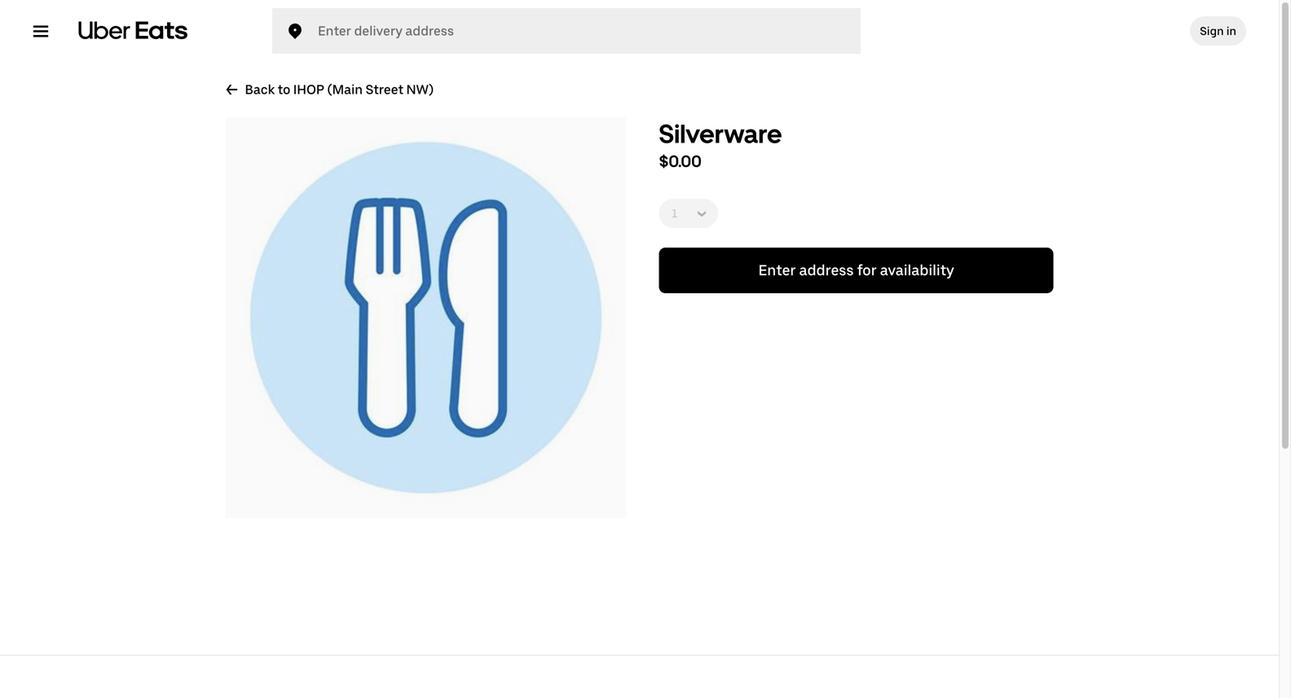 Task type: vqa. For each thing, say whether or not it's contained in the screenshot.
$11.00
no



Task type: describe. For each thing, give the bounding box(es) containing it.
silverware $0.00
[[659, 118, 782, 171]]

for
[[857, 262, 877, 279]]

silverware
[[659, 118, 782, 149]]

enter
[[759, 262, 796, 279]]

main navigation menu image
[[33, 23, 49, 39]]

Enter delivery address text field
[[318, 15, 841, 47]]

ihop
[[293, 82, 324, 97]]

address
[[799, 262, 854, 279]]

back to ihop (main street nw)
[[245, 82, 434, 97]]

street
[[366, 82, 404, 97]]

in
[[1227, 24, 1237, 38]]

(main
[[327, 82, 363, 97]]

enter address for availability
[[759, 262, 954, 279]]



Task type: locate. For each thing, give the bounding box(es) containing it.
back
[[245, 82, 275, 97]]

availability
[[880, 262, 954, 279]]

sign in
[[1200, 24, 1237, 38]]

sign in link
[[1190, 16, 1246, 46]]

enter address for availability button
[[659, 248, 1054, 293]]

$0.00
[[659, 152, 702, 171]]

uber eats home image
[[78, 21, 188, 41]]

back to ihop (main street nw) link
[[225, 82, 434, 98]]

nw)
[[406, 82, 434, 97]]

sign
[[1200, 24, 1224, 38]]

to
[[278, 82, 290, 97]]



